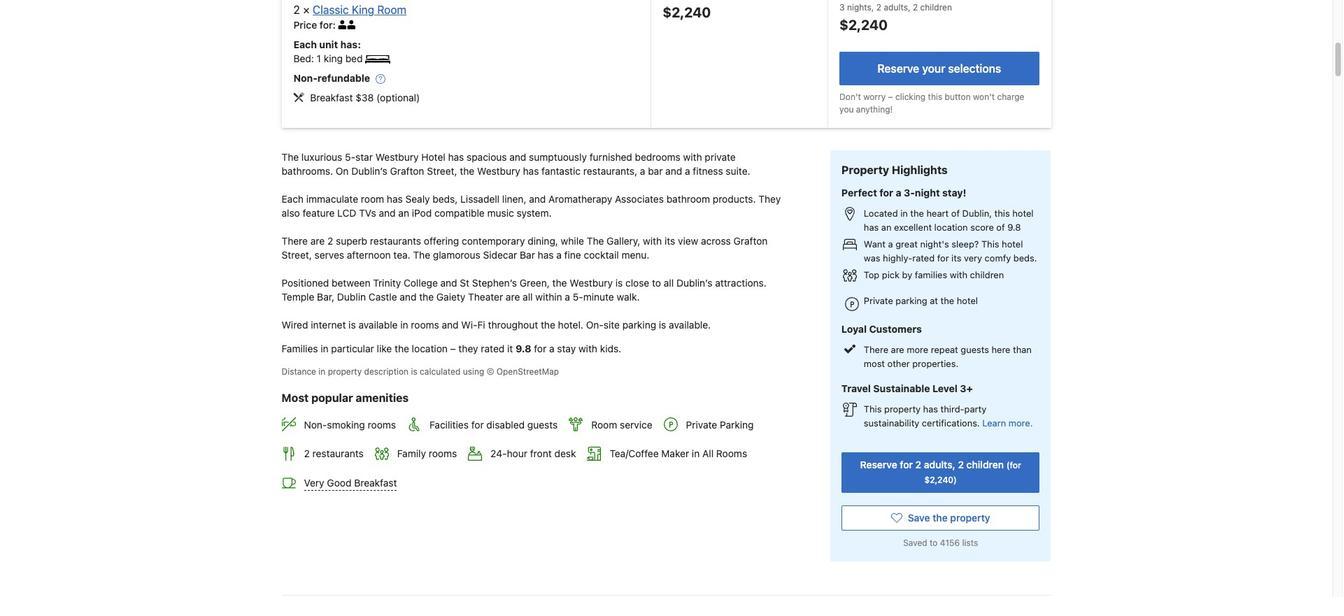 Task type: describe. For each thing, give the bounding box(es) containing it.
끖
[[844, 345, 856, 354]]

between
[[332, 277, 371, 289]]

minute
[[583, 291, 614, 303]]

0 horizontal spatial westbury
[[376, 151, 419, 163]]

1 vertical spatial dublin's
[[677, 277, 713, 289]]

2 vertical spatial hotel
[[957, 295, 978, 307]]

the inside save the property dropdown button
[[933, 512, 948, 524]]

an inside the luxurious 5-star westbury hotel has spacious and sumptuously furnished bedrooms with private bathrooms. on dublin's grafton street, the westbury has fantastic restaurants, a bar and a fitness suite. each immaculate room has sealy beds, lissadell linen, and aromatherapy associates bathroom products. they also feature lcd tvs and an ipod compatible music system. there are 2 superb restaurants offering contemporary dining, while the gallery, with its view across grafton street, serves afternoon tea. the glamorous sidecar bar has a fine cocktail menu. positioned between trinity college and st stephen's green, the westbury is close to all dublin's attractions. temple bar, dublin castle and the gaiety theater are all within a 5-minute walk. wired internet is available in rooms and wi-fi throughout the hotel. on-site parking is available.
[[398, 207, 409, 219]]

the right like
[[395, 343, 409, 355]]

good
[[327, 477, 352, 489]]

reserve for reserve your selections
[[878, 62, 920, 75]]

0 horizontal spatial $2,240
[[663, 4, 711, 20]]

tea/coffee
[[610, 448, 659, 460]]

3-
[[904, 186, 915, 198]]

it
[[507, 343, 513, 355]]

with up "menu."
[[643, 235, 662, 247]]

stay!
[[943, 186, 967, 198]]

all
[[703, 448, 714, 460]]

a left fine
[[557, 249, 562, 261]]

certifications.
[[922, 418, 980, 429]]

reserve your selections
[[878, 62, 1002, 75]]

1 horizontal spatial grafton
[[734, 235, 768, 247]]

disabled
[[487, 419, 525, 431]]

available
[[359, 319, 398, 331]]

distance in property description is calculated using © openstreetmap
[[282, 367, 559, 377]]

other
[[888, 358, 910, 369]]

and right tvs
[[379, 207, 396, 219]]

in for particular
[[321, 343, 329, 355]]

lists
[[963, 538, 978, 548]]

2 horizontal spatial westbury
[[570, 277, 613, 289]]

more
[[907, 344, 929, 355]]

don't
[[840, 92, 861, 102]]

highlights
[[892, 164, 948, 176]]

has:
[[341, 39, 361, 50]]

properties.
[[913, 358, 959, 369]]

with down very
[[950, 269, 968, 280]]

particular
[[331, 343, 374, 355]]

st
[[460, 277, 470, 289]]

close
[[626, 277, 650, 289]]

is left calculated
[[411, 367, 418, 377]]

college
[[404, 277, 438, 289]]

1 horizontal spatial are
[[506, 291, 520, 303]]

fitness
[[693, 165, 723, 177]]

families
[[282, 343, 318, 355]]

dublin,
[[963, 207, 992, 219]]

and down college on the top left of the page
[[400, 291, 417, 303]]

more details on meals and payment options image
[[376, 74, 386, 84]]

bar
[[520, 249, 535, 261]]

has down dining,
[[538, 249, 554, 261]]

has right hotel
[[448, 151, 464, 163]]

there inside the luxurious 5-star westbury hotel has spacious and sumptuously furnished bedrooms with private bathrooms. on dublin's grafton street, the westbury has fantastic restaurants, a bar and a fitness suite. each immaculate room has sealy beds, lissadell linen, and aromatherapy associates bathroom products. they also feature lcd tvs and an ipod compatible music system. there are 2 superb restaurants offering contemporary dining, while the gallery, with its view across grafton street, serves afternoon tea. the glamorous sidecar bar has a fine cocktail menu. positioned between trinity college and st stephen's green, the westbury is close to all dublin's attractions. temple bar, dublin castle and the gaiety theater are all within a 5-minute walk. wired internet is available in rooms and wi-fi throughout the hotel. on-site parking is available.
[[282, 235, 308, 247]]

was
[[864, 252, 881, 263]]

star
[[356, 151, 373, 163]]

1
[[317, 53, 321, 64]]

0 horizontal spatial rated
[[481, 343, 505, 355]]

offering
[[424, 235, 459, 247]]

top pick by families with children
[[864, 269, 1004, 280]]

adults, for nights,
[[884, 2, 911, 13]]

castle
[[369, 291, 397, 303]]

and right spacious
[[510, 151, 527, 163]]

0 horizontal spatial are
[[311, 235, 325, 247]]

restaurants,
[[584, 165, 638, 177]]

2 restaurants
[[304, 448, 364, 460]]

1 horizontal spatial of
[[997, 221, 1005, 233]]

3+
[[960, 383, 973, 394]]

3
[[840, 2, 845, 13]]

0 horizontal spatial dublin's
[[351, 165, 388, 177]]

loyal
[[842, 323, 867, 335]]

1 vertical spatial rooms
[[368, 419, 396, 431]]

0 horizontal spatial guests
[[528, 419, 558, 431]]

serves
[[315, 249, 344, 261]]

(optional)
[[377, 92, 420, 104]]

1 vertical spatial 9.8
[[516, 343, 532, 355]]

saved
[[904, 538, 928, 548]]

0 horizontal spatial location
[[412, 343, 448, 355]]

1 horizontal spatial street,
[[427, 165, 457, 177]]

private for private parking
[[686, 419, 717, 431]]

occupancy image
[[347, 20, 357, 29]]

0 horizontal spatial breakfast
[[310, 92, 353, 104]]

this inside don't worry – clicking this button won't charge you anything!
[[928, 92, 943, 102]]

1 vertical spatial the
[[587, 235, 604, 247]]

the up within
[[553, 277, 567, 289]]

property for save
[[951, 512, 991, 524]]

are inside there are more repeat guests here than most other properties.
[[891, 344, 905, 355]]

beds.
[[1014, 252, 1038, 263]]

and left wi- on the left
[[442, 319, 459, 331]]

– inside don't worry – clicking this button won't charge you anything!
[[888, 92, 893, 102]]

a left bar
[[640, 165, 646, 177]]

1 horizontal spatial room
[[591, 419, 617, 431]]

1 vertical spatial restaurants
[[313, 448, 364, 460]]

description
[[364, 367, 409, 377]]

tea/coffee maker in all rooms
[[610, 448, 747, 460]]

room
[[361, 193, 384, 205]]

selections
[[949, 62, 1002, 75]]

king
[[352, 4, 374, 16]]

9.8 inside located in the heart of dublin, this hotel has an excellent location score of 9.8
[[1008, 221, 1021, 233]]

lissadell
[[461, 193, 500, 205]]

music
[[487, 207, 514, 219]]

feature
[[303, 207, 335, 219]]

classic king room link
[[313, 4, 407, 16]]

luxurious
[[302, 151, 342, 163]]

facilities
[[430, 419, 469, 431]]

property inside this property has third-party sustainability certifications. learn more.
[[885, 404, 921, 415]]

©
[[487, 367, 494, 377]]

and up gaiety
[[441, 277, 457, 289]]

1 horizontal spatial breakfast
[[354, 477, 397, 489]]

1 vertical spatial all
[[523, 291, 533, 303]]

0 horizontal spatial street,
[[282, 249, 312, 261]]

for for perfect for a 3-night stay!
[[880, 186, 894, 198]]

hotel
[[421, 151, 446, 163]]

using
[[463, 367, 484, 377]]

save
[[908, 512, 930, 524]]

service
[[620, 419, 653, 431]]

1 vertical spatial westbury
[[477, 165, 521, 177]]

in for property
[[319, 367, 326, 377]]

wi-
[[461, 319, 478, 331]]

1 horizontal spatial 5-
[[573, 291, 583, 303]]

most popular amenities
[[282, 392, 409, 404]]

furnished
[[590, 151, 633, 163]]

within
[[536, 291, 562, 303]]

your
[[923, 62, 946, 75]]

more.
[[1009, 418, 1033, 429]]

0 vertical spatial room
[[377, 4, 407, 16]]

family
[[397, 448, 426, 460]]

an inside located in the heart of dublin, this hotel has an excellent location score of 9.8
[[882, 221, 892, 233]]

its inside the luxurious 5-star westbury hotel has spacious and sumptuously furnished bedrooms with private bathrooms. on dublin's grafton street, the westbury has fantastic restaurants, a bar and a fitness suite. each immaculate room has sealy beds, lissadell linen, and aromatherapy associates bathroom products. they also feature lcd tvs and an ipod compatible music system. there are 2 superb restaurants offering contemporary dining, while the gallery, with its view across grafton street, serves afternoon tea. the glamorous sidecar bar has a fine cocktail menu. positioned between trinity college and st stephen's green, the westbury is close to all dublin's attractions. temple bar, dublin castle and the gaiety theater are all within a 5-minute walk. wired internet is available in rooms and wi-fi throughout the hotel. on-site parking is available.
[[665, 235, 675, 247]]

1 vertical spatial –
[[450, 343, 456, 355]]

each unit has:
[[294, 39, 361, 50]]

this inside want a great night's sleep? this hotel was highly-rated for its very comfy beds.
[[982, 238, 1000, 249]]

each inside the luxurious 5-star westbury hotel has spacious and sumptuously furnished bedrooms with private bathrooms. on dublin's grafton street, the westbury has fantastic restaurants, a bar and a fitness suite. each immaculate room has sealy beds, lissadell linen, and aromatherapy associates bathroom products. they also feature lcd tvs and an ipod compatible music system. there are 2 superb restaurants offering contemporary dining, while the gallery, with its view across grafton street, serves afternoon tea. the glamorous sidecar bar has a fine cocktail menu. positioned between trinity college and st stephen's green, the westbury is close to all dublin's attractions. temple bar, dublin castle and the gaiety theater are all within a 5-minute walk. wired internet is available in rooms and wi-fi throughout the hotel. on-site parking is available.
[[282, 193, 304, 205]]

0 horizontal spatial of
[[952, 207, 960, 219]]

0 horizontal spatial 5-
[[345, 151, 356, 163]]

guests inside there are more repeat guests here than most other properties.
[[961, 344, 989, 355]]

refundable
[[318, 72, 370, 84]]

reserve for reserve for 2 adults, 2 children
[[860, 459, 898, 471]]

hotel inside want a great night's sleep? this hotel was highly-rated for its very comfy beds.
[[1002, 238, 1023, 249]]

rooms inside the luxurious 5-star westbury hotel has spacious and sumptuously furnished bedrooms with private bathrooms. on dublin's grafton street, the westbury has fantastic restaurants, a bar and a fitness suite. each immaculate room has sealy beds, lissadell linen, and aromatherapy associates bathroom products. they also feature lcd tvs and an ipod compatible music system. there are 2 superb restaurants offering contemporary dining, while the gallery, with its view across grafton street, serves afternoon tea. the glamorous sidecar bar has a fine cocktail menu. positioned between trinity college and st stephen's green, the westbury is close to all dublin's attractions. temple bar, dublin castle and the gaiety theater are all within a 5-minute walk. wired internet is available in rooms and wi-fi throughout the hotel. on-site parking is available.
[[411, 319, 439, 331]]

tea.
[[394, 249, 411, 261]]

with up fitness
[[683, 151, 702, 163]]

for for price for :
[[320, 19, 333, 31]]

the inside located in the heart of dublin, this hotel has an excellent location score of 9.8
[[911, 207, 924, 219]]

bedrooms
[[635, 151, 681, 163]]

property highlights
[[842, 164, 948, 176]]

comfy
[[985, 252, 1011, 263]]

children for 3 nights, 2 adults, 2 children $2,240
[[921, 2, 952, 13]]

private
[[705, 151, 736, 163]]

parking
[[720, 419, 754, 431]]

available.
[[669, 319, 711, 331]]

wired
[[282, 319, 308, 331]]

24-
[[491, 448, 507, 460]]

the luxurious 5-star westbury hotel has spacious and sumptuously furnished bedrooms with private bathrooms. on dublin's grafton street, the westbury has fantastic restaurants, a bar and a fitness suite. each immaculate room has sealy beds, lissadell linen, and aromatherapy associates bathroom products. they also feature lcd tvs and an ipod compatible music system. there are 2 superb restaurants offering contemporary dining, while the gallery, with its view across grafton street, serves afternoon tea. the glamorous sidecar bar has a fine cocktail menu. positioned between trinity college and st stephen's green, the westbury is close to all dublin's attractions. temple bar, dublin castle and the gaiety theater are all within a 5-minute walk. wired internet is available in rooms and wi-fi throughout the hotel. on-site parking is available.
[[282, 151, 784, 331]]

0 horizontal spatial the
[[282, 151, 299, 163]]

non- for smoking
[[304, 419, 327, 431]]

is left the available.
[[659, 319, 666, 331]]

restaurants inside the luxurious 5-star westbury hotel has spacious and sumptuously furnished bedrooms with private bathrooms. on dublin's grafton street, the westbury has fantastic restaurants, a bar and a fitness suite. each immaculate room has sealy beds, lissadell linen, and aromatherapy associates bathroom products. they also feature lcd tvs and an ipod compatible music system. there are 2 superb restaurants offering contemporary dining, while the gallery, with its view across grafton street, serves afternoon tea. the glamorous sidecar bar has a fine cocktail menu. positioned between trinity college and st stephen's green, the westbury is close to all dublin's attractions. temple bar, dublin castle and the gaiety theater are all within a 5-minute walk. wired internet is available in rooms and wi-fi throughout the hotel. on-site parking is available.
[[370, 235, 421, 247]]

property
[[842, 164, 890, 176]]

a left 3-
[[896, 186, 902, 198]]

fantastic
[[542, 165, 581, 177]]

non- for refundable
[[294, 72, 318, 84]]

products.
[[713, 193, 756, 205]]

children for reserve for 2 adults, 2 children
[[967, 459, 1004, 471]]

0 vertical spatial all
[[664, 277, 674, 289]]



Task type: vqa. For each thing, say whether or not it's contained in the screenshot.
top 6
no



Task type: locate. For each thing, give the bounding box(es) containing it.
family rooms
[[397, 448, 457, 460]]

1 horizontal spatial to
[[930, 538, 938, 548]]

popular
[[311, 392, 353, 404]]

property
[[328, 367, 362, 377], [885, 404, 921, 415], [951, 512, 991, 524]]

0 vertical spatial the
[[282, 151, 299, 163]]

reserve inside reserve your selections link
[[878, 62, 920, 75]]

1 vertical spatial 5-
[[573, 291, 583, 303]]

property inside dropdown button
[[951, 512, 991, 524]]

its inside want a great night's sleep? this hotel was highly-rated for its very comfy beds.
[[952, 252, 962, 263]]

westbury down spacious
[[477, 165, 521, 177]]

0 vertical spatial street,
[[427, 165, 457, 177]]

1 horizontal spatial westbury
[[477, 165, 521, 177]]

there are more repeat guests here than most other properties.
[[864, 344, 1032, 369]]

1 vertical spatial there
[[864, 344, 889, 355]]

0 vertical spatial hotel
[[1013, 207, 1034, 219]]

location up distance in property description is calculated using © openstreetmap
[[412, 343, 448, 355]]

0 vertical spatial adults,
[[884, 2, 911, 13]]

grafton
[[390, 165, 424, 177], [734, 235, 768, 247]]

forkknife image
[[294, 92, 305, 102]]

1 horizontal spatial guests
[[961, 344, 989, 355]]

4156
[[940, 538, 960, 548]]

1 vertical spatial parking
[[623, 319, 656, 331]]

1 horizontal spatial an
[[882, 221, 892, 233]]

level
[[933, 383, 958, 394]]

room right king at the left top of the page
[[377, 4, 407, 16]]

heart
[[927, 207, 949, 219]]

each up also
[[282, 193, 304, 205]]

an left the ipod
[[398, 207, 409, 219]]

– right worry
[[888, 92, 893, 102]]

$2,240 inside 3 nights, 2 adults, 2 children $2,240
[[840, 17, 888, 33]]

a left fitness
[[685, 165, 690, 177]]

property for distance
[[328, 367, 362, 377]]

$2,240)
[[925, 475, 957, 485]]

0 horizontal spatial to
[[652, 277, 661, 289]]

breakfast down the non-refundable
[[310, 92, 353, 104]]

has inside located in the heart of dublin, this hotel has an excellent location score of 9.8
[[864, 221, 879, 233]]

in left all
[[692, 448, 700, 460]]

all down green,
[[523, 291, 533, 303]]

0 horizontal spatial all
[[523, 291, 533, 303]]

gallery,
[[607, 235, 641, 247]]

beds,
[[433, 193, 458, 205]]

has left third-
[[923, 404, 938, 415]]

0 vertical spatial rated
[[913, 252, 935, 263]]

perfect
[[842, 186, 877, 198]]

has down 'located'
[[864, 221, 879, 233]]

most
[[282, 392, 309, 404]]

immaculate
[[306, 193, 358, 205]]

king
[[324, 53, 343, 64]]

all right close
[[664, 277, 674, 289]]

rooms up families in particular like the location – they rated it 9.8 for a stay with kids.
[[411, 319, 439, 331]]

great
[[896, 238, 918, 249]]

1 vertical spatial to
[[930, 538, 938, 548]]

to left the 4156
[[930, 538, 938, 548]]

1 horizontal spatial 9.8
[[1008, 221, 1021, 233]]

the left hotel.
[[541, 319, 556, 331]]

adults, for for
[[924, 459, 956, 471]]

to
[[652, 277, 661, 289], [930, 538, 938, 548]]

dublin
[[337, 291, 366, 303]]

night
[[915, 186, 940, 198]]

$38
[[356, 92, 374, 104]]

sleep?
[[952, 238, 979, 249]]

0 vertical spatial rooms
[[411, 319, 439, 331]]

excellent
[[894, 221, 932, 233]]

restaurants
[[370, 235, 421, 247], [313, 448, 364, 460]]

the
[[460, 165, 475, 177], [911, 207, 924, 219], [553, 277, 567, 289], [419, 291, 434, 303], [941, 295, 955, 307], [541, 319, 556, 331], [395, 343, 409, 355], [933, 512, 948, 524]]

for down night's
[[938, 252, 949, 263]]

1 horizontal spatial dublin's
[[677, 277, 713, 289]]

0 vertical spatial westbury
[[376, 151, 419, 163]]

has right 'room'
[[387, 193, 403, 205]]

learn more. link
[[983, 418, 1033, 429]]

cocktail
[[584, 249, 619, 261]]

2 × classic king room
[[294, 4, 407, 16]]

to right close
[[652, 277, 661, 289]]

for down "sustainability"
[[900, 459, 913, 471]]

street,
[[427, 165, 457, 177], [282, 249, 312, 261]]

– left they
[[450, 343, 456, 355]]

2 horizontal spatial the
[[587, 235, 604, 247]]

learn
[[983, 418, 1006, 429]]

parking
[[896, 295, 928, 307], [623, 319, 656, 331]]

non- down popular
[[304, 419, 327, 431]]

worry
[[864, 92, 886, 102]]

for inside want a great night's sleep? this hotel was highly-rated for its very comfy beds.
[[938, 252, 949, 263]]

openstreetmap
[[497, 367, 559, 377]]

associates
[[615, 193, 664, 205]]

1 vertical spatial private
[[686, 419, 717, 431]]

2
[[877, 2, 882, 13], [913, 2, 918, 13], [327, 235, 333, 247], [304, 448, 310, 460], [916, 459, 922, 471], [958, 459, 964, 471]]

1 horizontal spatial parking
[[896, 295, 928, 307]]

third-
[[941, 404, 965, 415]]

the
[[282, 151, 299, 163], [587, 235, 604, 247], [413, 249, 430, 261]]

bed:
[[294, 53, 317, 64]]

of right heart
[[952, 207, 960, 219]]

compatible
[[435, 207, 485, 219]]

walk.
[[617, 291, 640, 303]]

private up all
[[686, 419, 717, 431]]

to inside the luxurious 5-star westbury hotel has spacious and sumptuously furnished bedrooms with private bathrooms. on dublin's grafton street, the westbury has fantastic restaurants, a bar and a fitness suite. each immaculate room has sealy beds, lissadell linen, and aromatherapy associates bathroom products. they also feature lcd tvs and an ipod compatible music system. there are 2 superb restaurants offering contemporary dining, while the gallery, with its view across grafton street, serves afternoon tea. the glamorous sidecar bar has a fine cocktail menu. positioned between trinity college and st stephen's green, the westbury is close to all dublin's attractions. temple bar, dublin castle and the gaiety theater are all within a 5-minute walk. wired internet is available in rooms and wi-fi throughout the hotel. on-site parking is available.
[[652, 277, 661, 289]]

in right distance
[[319, 367, 326, 377]]

the down college on the top left of the page
[[419, 291, 434, 303]]

are up serves
[[311, 235, 325, 247]]

also
[[282, 207, 300, 219]]

for left disabled
[[471, 419, 484, 431]]

has inside this property has third-party sustainability certifications. learn more.
[[923, 404, 938, 415]]

there down also
[[282, 235, 308, 247]]

0 vertical spatial reserve
[[878, 62, 920, 75]]

property up "sustainability"
[[885, 404, 921, 415]]

the right save
[[933, 512, 948, 524]]

clicking
[[896, 92, 926, 102]]

for down classic
[[320, 19, 333, 31]]

parking left at
[[896, 295, 928, 307]]

0 vertical spatial 5-
[[345, 151, 356, 163]]

its down sleep?
[[952, 252, 962, 263]]

1 horizontal spatial location
[[935, 221, 968, 233]]

1 horizontal spatial property
[[885, 404, 921, 415]]

0 vertical spatial are
[[311, 235, 325, 247]]

is up walk.
[[616, 277, 623, 289]]

westbury
[[376, 151, 419, 163], [477, 165, 521, 177], [570, 277, 613, 289]]

1 vertical spatial hotel
[[1002, 238, 1023, 249]]

private for private parking at the hotel
[[864, 295, 894, 307]]

0 vertical spatial non-
[[294, 72, 318, 84]]

property up lists
[[951, 512, 991, 524]]

lcd
[[337, 207, 357, 219]]

its left view
[[665, 235, 675, 247]]

2 vertical spatial rooms
[[429, 448, 457, 460]]

bar
[[648, 165, 663, 177]]

0 horizontal spatial private
[[686, 419, 717, 431]]

customers
[[869, 323, 922, 335]]

adults, up $2,240)
[[924, 459, 956, 471]]

adults, right nights,
[[884, 2, 911, 13]]

the right at
[[941, 295, 955, 307]]

guests left here
[[961, 344, 989, 355]]

1 vertical spatial property
[[885, 404, 921, 415]]

1 horizontal spatial its
[[952, 252, 962, 263]]

adults, inside 3 nights, 2 adults, 2 children $2,240
[[884, 2, 911, 13]]

are up other
[[891, 344, 905, 355]]

stephen's
[[472, 277, 517, 289]]

0 vertical spatial 9.8
[[1008, 221, 1021, 233]]

non-smoking rooms
[[304, 419, 396, 431]]

0 horizontal spatial its
[[665, 235, 675, 247]]

2 vertical spatial property
[[951, 512, 991, 524]]

0 vertical spatial –
[[888, 92, 893, 102]]

distance
[[282, 367, 316, 377]]

breakfast
[[310, 92, 353, 104], [354, 477, 397, 489]]

0 vertical spatial to
[[652, 277, 661, 289]]

0 horizontal spatial –
[[450, 343, 456, 355]]

while
[[561, 235, 584, 247]]

the up excellent
[[911, 207, 924, 219]]

1 horizontal spatial all
[[664, 277, 674, 289]]

travel
[[842, 383, 871, 394]]

classic
[[313, 4, 349, 16]]

1 vertical spatial reserve
[[860, 459, 898, 471]]

2 vertical spatial the
[[413, 249, 430, 261]]

there inside there are more repeat guests here than most other properties.
[[864, 344, 889, 355]]

2 inside the luxurious 5-star westbury hotel has spacious and sumptuously furnished bedrooms with private bathrooms. on dublin's grafton street, the westbury has fantastic restaurants, a bar and a fitness suite. each immaculate room has sealy beds, lissadell linen, and aromatherapy associates bathroom products. they also feature lcd tvs and an ipod compatible music system. there are 2 superb restaurants offering contemporary dining, while the gallery, with its view across grafton street, serves afternoon tea. the glamorous sidecar bar has a fine cocktail menu. positioned between trinity college and st stephen's green, the westbury is close to all dublin's attractions. temple bar, dublin castle and the gaiety theater are all within a 5-minute walk. wired internet is available in rooms and wi-fi throughout the hotel. on-site parking is available.
[[327, 235, 333, 247]]

rated
[[913, 252, 935, 263], [481, 343, 505, 355]]

0 vertical spatial each
[[294, 39, 317, 50]]

you
[[840, 104, 854, 115]]

and up system.
[[529, 193, 546, 205]]

for for facilities for disabled guests
[[471, 419, 484, 431]]

kids.
[[600, 343, 622, 355]]

1 horizontal spatial adults,
[[924, 459, 956, 471]]

a left stay
[[549, 343, 555, 355]]

dining,
[[528, 235, 558, 247]]

rooms down facilities
[[429, 448, 457, 460]]

0 vertical spatial breakfast
[[310, 92, 353, 104]]

0 vertical spatial restaurants
[[370, 235, 421, 247]]

1 vertical spatial each
[[282, 193, 304, 205]]

2 horizontal spatial are
[[891, 344, 905, 355]]

with right stay
[[579, 343, 598, 355]]

1 horizontal spatial the
[[413, 249, 430, 261]]

most
[[864, 358, 885, 369]]

dublin's down star
[[351, 165, 388, 177]]

0 horizontal spatial there
[[282, 235, 308, 247]]

in inside located in the heart of dublin, this hotel has an excellent location score of 9.8
[[901, 207, 908, 219]]

0 vertical spatial guests
[[961, 344, 989, 355]]

reserve down "sustainability"
[[860, 459, 898, 471]]

for for reserve for 2 adults, 2 children
[[900, 459, 913, 471]]

1 horizontal spatial restaurants
[[370, 235, 421, 247]]

a
[[640, 165, 646, 177], [685, 165, 690, 177], [896, 186, 902, 198], [888, 238, 893, 249], [557, 249, 562, 261], [565, 291, 570, 303], [549, 343, 555, 355]]

1 vertical spatial an
[[882, 221, 892, 233]]

occupancy image
[[338, 20, 347, 29]]

attractions.
[[715, 277, 767, 289]]

1 horizontal spatial this
[[995, 207, 1010, 219]]

1 horizontal spatial rated
[[913, 252, 935, 263]]

1 vertical spatial location
[[412, 343, 448, 355]]

for up 'located'
[[880, 186, 894, 198]]

each up bed:
[[294, 39, 317, 50]]

fi
[[478, 319, 485, 331]]

children
[[921, 2, 952, 13], [970, 269, 1004, 280], [967, 459, 1004, 471]]

1 vertical spatial this
[[995, 207, 1010, 219]]

2 vertical spatial children
[[967, 459, 1004, 471]]

private parking
[[686, 419, 754, 431]]

0 vertical spatial grafton
[[390, 165, 424, 177]]

0 vertical spatial parking
[[896, 295, 928, 307]]

0 horizontal spatial grafton
[[390, 165, 424, 177]]

for
[[320, 19, 333, 31], [880, 186, 894, 198], [938, 252, 949, 263], [534, 343, 547, 355], [471, 419, 484, 431], [900, 459, 913, 471]]

0 horizontal spatial room
[[377, 4, 407, 16]]

2 vertical spatial westbury
[[570, 277, 613, 289]]

this left button
[[928, 92, 943, 102]]

this inside this property has third-party sustainability certifications. learn more.
[[864, 404, 882, 415]]

(for $2,240)
[[925, 460, 1022, 485]]

children for top pick by families with children
[[970, 269, 1004, 280]]

by
[[902, 269, 913, 280]]

hotel inside located in the heart of dublin, this hotel has an excellent location score of 9.8
[[1013, 207, 1034, 219]]

non-refundable
[[294, 72, 370, 84]]

location down heart
[[935, 221, 968, 233]]

price
[[294, 19, 317, 31]]

this up "sustainability"
[[864, 404, 882, 415]]

for left stay
[[534, 343, 547, 355]]

maker
[[662, 448, 689, 460]]

trinity
[[373, 277, 401, 289]]

private parking at the hotel
[[864, 295, 978, 307]]

room
[[377, 4, 407, 16], [591, 419, 617, 431]]

view
[[678, 235, 699, 247]]

restaurants up good
[[313, 448, 364, 460]]

the down spacious
[[460, 165, 475, 177]]

restaurants up tea.
[[370, 235, 421, 247]]

a up the highly-
[[888, 238, 893, 249]]

street, up positioned
[[282, 249, 312, 261]]

at
[[930, 295, 938, 307]]

2 horizontal spatial property
[[951, 512, 991, 524]]

reserve up clicking
[[878, 62, 920, 75]]

1 vertical spatial of
[[997, 221, 1005, 233]]

location inside located in the heart of dublin, this hotel has an excellent location score of 9.8
[[935, 221, 968, 233]]

on-
[[586, 319, 604, 331]]

in right available
[[400, 319, 408, 331]]

children up your
[[921, 2, 952, 13]]

there up most
[[864, 344, 889, 355]]

0 vertical spatial children
[[921, 2, 952, 13]]

non- down bed:
[[294, 72, 318, 84]]

1 horizontal spatial $2,240
[[840, 17, 888, 33]]

0 horizontal spatial property
[[328, 367, 362, 377]]

non-
[[294, 72, 318, 84], [304, 419, 327, 431]]

0 horizontal spatial this
[[928, 92, 943, 102]]

0 vertical spatial an
[[398, 207, 409, 219]]

they
[[459, 343, 478, 355]]

loyal customers
[[842, 323, 922, 335]]

grafton down hotel
[[390, 165, 424, 177]]

score
[[971, 221, 994, 233]]

–
[[888, 92, 893, 102], [450, 343, 456, 355]]

of right score
[[997, 221, 1005, 233]]

2 vertical spatial are
[[891, 344, 905, 355]]

and right bar
[[666, 165, 682, 177]]

rated down night's
[[913, 252, 935, 263]]

children inside 3 nights, 2 adults, 2 children $2,240
[[921, 2, 952, 13]]

1 horizontal spatial –
[[888, 92, 893, 102]]

private down top
[[864, 295, 894, 307]]

parking inside the luxurious 5-star westbury hotel has spacious and sumptuously furnished bedrooms with private bathrooms. on dublin's grafton street, the westbury has fantastic restaurants, a bar and a fitness suite. each immaculate room has sealy beds, lissadell linen, and aromatherapy associates bathroom products. they also feature lcd tvs and an ipod compatible music system. there are 2 superb restaurants offering contemporary dining, while the gallery, with its view across grafton street, serves afternoon tea. the glamorous sidecar bar has a fine cocktail menu. positioned between trinity college and st stephen's green, the westbury is close to all dublin's attractions. temple bar, dublin castle and the gaiety theater are all within a 5-minute walk. wired internet is available in rooms and wi-fi throughout the hotel. on-site parking is available.
[[623, 319, 656, 331]]

0 vertical spatial this
[[928, 92, 943, 102]]

this right dublin,
[[995, 207, 1010, 219]]

1 vertical spatial room
[[591, 419, 617, 431]]

the right tea.
[[413, 249, 430, 261]]

in inside the luxurious 5-star westbury hotel has spacious and sumptuously furnished bedrooms with private bathrooms. on dublin's grafton street, the westbury has fantastic restaurants, a bar and a fitness suite. each immaculate room has sealy beds, lissadell linen, and aromatherapy associates bathroom products. they also feature lcd tvs and an ipod compatible music system. there are 2 superb restaurants offering contemporary dining, while the gallery, with its view across grafton street, serves afternoon tea. the glamorous sidecar bar has a fine cocktail menu. positioned between trinity college and st stephen's green, the westbury is close to all dublin's attractions. temple bar, dublin castle and the gaiety theater are all within a 5-minute walk. wired internet is available in rooms and wi-fi throughout the hotel. on-site parking is available.
[[400, 319, 408, 331]]

0 vertical spatial this
[[982, 238, 1000, 249]]

5- up hotel.
[[573, 291, 583, 303]]

a inside want a great night's sleep? this hotel was highly-rated for its very comfy beds.
[[888, 238, 893, 249]]

0 horizontal spatial parking
[[623, 319, 656, 331]]

this inside located in the heart of dublin, this hotel has an excellent location score of 9.8
[[995, 207, 1010, 219]]

children down comfy
[[970, 269, 1004, 280]]

dublin's up the available.
[[677, 277, 713, 289]]

top
[[864, 269, 880, 280]]

in for the
[[901, 207, 908, 219]]

westbury right star
[[376, 151, 419, 163]]

are down stephen's
[[506, 291, 520, 303]]

than
[[1013, 344, 1032, 355]]

is up particular
[[349, 319, 356, 331]]

hour
[[507, 448, 528, 460]]

a right within
[[565, 291, 570, 303]]

rated inside want a great night's sleep? this hotel was highly-rated for its very comfy beds.
[[913, 252, 935, 263]]

children left (for
[[967, 459, 1004, 471]]

has left fantastic
[[523, 165, 539, 177]]

0 vertical spatial of
[[952, 207, 960, 219]]

an down 'located'
[[882, 221, 892, 233]]

breakfast $38 (optional)
[[310, 92, 420, 104]]

0 horizontal spatial adults,
[[884, 2, 911, 13]]

contemporary
[[462, 235, 525, 247]]

westbury up minute
[[570, 277, 613, 289]]

5- up on
[[345, 151, 356, 163]]

0 horizontal spatial an
[[398, 207, 409, 219]]

rooms down amenities on the bottom left
[[368, 419, 396, 431]]

breakfast right good
[[354, 477, 397, 489]]

unit
[[319, 39, 338, 50]]

9.8 right it at the left bottom
[[516, 343, 532, 355]]

1 vertical spatial breakfast
[[354, 477, 397, 489]]

this up comfy
[[982, 238, 1000, 249]]

0 vertical spatial there
[[282, 235, 308, 247]]



